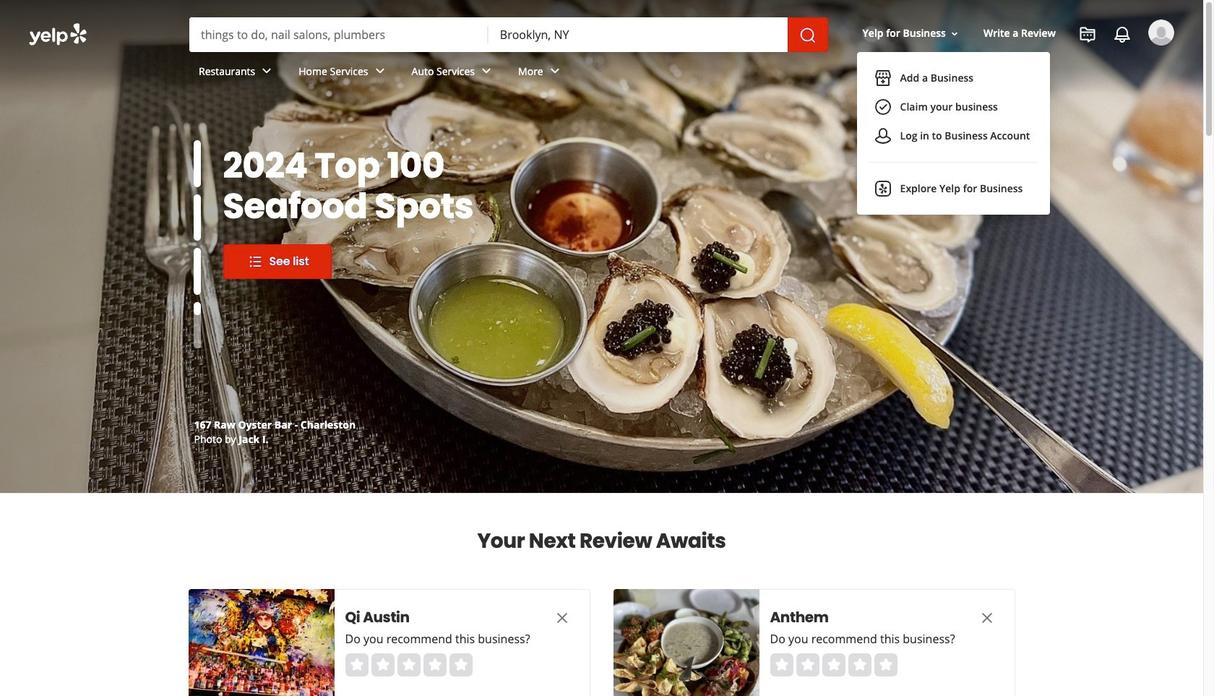 Task type: describe. For each thing, give the bounding box(es) containing it.
none field address, neighborhood, city, state or zip
[[489, 17, 788, 52]]

dismiss card image
[[979, 609, 996, 627]]

search image
[[799, 27, 817, 44]]

24 search v2 image
[[246, 213, 264, 230]]

24 list v2 image
[[246, 253, 264, 270]]

24 claim v2 image
[[875, 99, 892, 116]]

24 add biz v2 image
[[875, 70, 892, 87]]

2 24 chevron down v2 image from the left
[[371, 62, 389, 80]]

3 24 chevron down v2 image from the left
[[478, 62, 495, 80]]

rating element for (no rating) image corresponding to photo of anthem
[[770, 654, 898, 677]]

business categories element
[[187, 52, 1175, 94]]

1 24 chevron down v2 image from the left
[[258, 62, 276, 80]]

24 yelp for biz v2 image
[[875, 180, 892, 198]]



Task type: vqa. For each thing, say whether or not it's contained in the screenshot.
'driveway.'
no



Task type: locate. For each thing, give the bounding box(es) containing it.
projects image
[[1080, 26, 1097, 43]]

rating element
[[345, 654, 473, 677], [770, 654, 898, 677]]

3 select slide image from the top
[[193, 248, 201, 295]]

notifications image
[[1114, 26, 1132, 43]]

0 vertical spatial select slide image
[[193, 140, 201, 187]]

None radio
[[345, 654, 368, 677], [371, 654, 394, 677], [823, 654, 846, 677], [849, 654, 872, 677], [345, 654, 368, 677], [371, 654, 394, 677], [823, 654, 846, 677], [849, 654, 872, 677]]

dismiss card image
[[554, 609, 571, 627]]

select slide image
[[193, 140, 201, 187], [193, 194, 201, 241], [193, 248, 201, 295]]

2 vertical spatial select slide image
[[193, 248, 201, 295]]

things to do, nail salons, plumbers search field
[[189, 17, 489, 52]]

photo of qi austin image
[[188, 589, 334, 696]]

None search field
[[189, 17, 828, 52]]

2 select slide image from the top
[[193, 194, 201, 241]]

0 horizontal spatial rating element
[[345, 654, 473, 677]]

(no rating) image
[[345, 654, 473, 677], [770, 654, 898, 677]]

rating element for photo of qi austin's (no rating) image
[[345, 654, 473, 677]]

photo of anthem image
[[614, 589, 760, 696]]

2 (no rating) image from the left
[[770, 654, 898, 677]]

24 chevron down v2 image
[[258, 62, 276, 80], [371, 62, 389, 80], [478, 62, 495, 80], [546, 62, 564, 80]]

4 24 chevron down v2 image from the left
[[546, 62, 564, 80]]

none field things to do, nail salons, plumbers
[[189, 17, 489, 52]]

1 none field from the left
[[189, 17, 489, 52]]

1 vertical spatial select slide image
[[193, 194, 201, 241]]

2 rating element from the left
[[770, 654, 898, 677]]

1 horizontal spatial rating element
[[770, 654, 898, 677]]

1 select slide image from the top
[[193, 140, 201, 187]]

None search field
[[0, 0, 1204, 215]]

(no rating) image for photo of qi austin
[[345, 654, 473, 677]]

16 chevron down v2 image
[[949, 28, 961, 40]]

2 none field from the left
[[489, 17, 788, 52]]

address, neighborhood, city, state or zip search field
[[489, 17, 788, 52]]

1 horizontal spatial (no rating) image
[[770, 654, 898, 677]]

1 rating element from the left
[[345, 654, 473, 677]]

None field
[[189, 17, 489, 52], [489, 17, 788, 52]]

24 friends v2 image
[[875, 128, 892, 145]]

1 (no rating) image from the left
[[345, 654, 473, 677]]

(no rating) image for photo of anthem
[[770, 654, 898, 677]]

user actions element
[[851, 18, 1195, 215]]

jeremy m. image
[[1149, 20, 1175, 46]]

0 horizontal spatial (no rating) image
[[345, 654, 473, 677]]

None radio
[[397, 654, 420, 677], [423, 654, 447, 677], [449, 654, 473, 677], [770, 654, 794, 677], [796, 654, 820, 677], [875, 654, 898, 677], [397, 654, 420, 677], [423, 654, 447, 677], [449, 654, 473, 677], [770, 654, 794, 677], [796, 654, 820, 677], [875, 654, 898, 677]]



